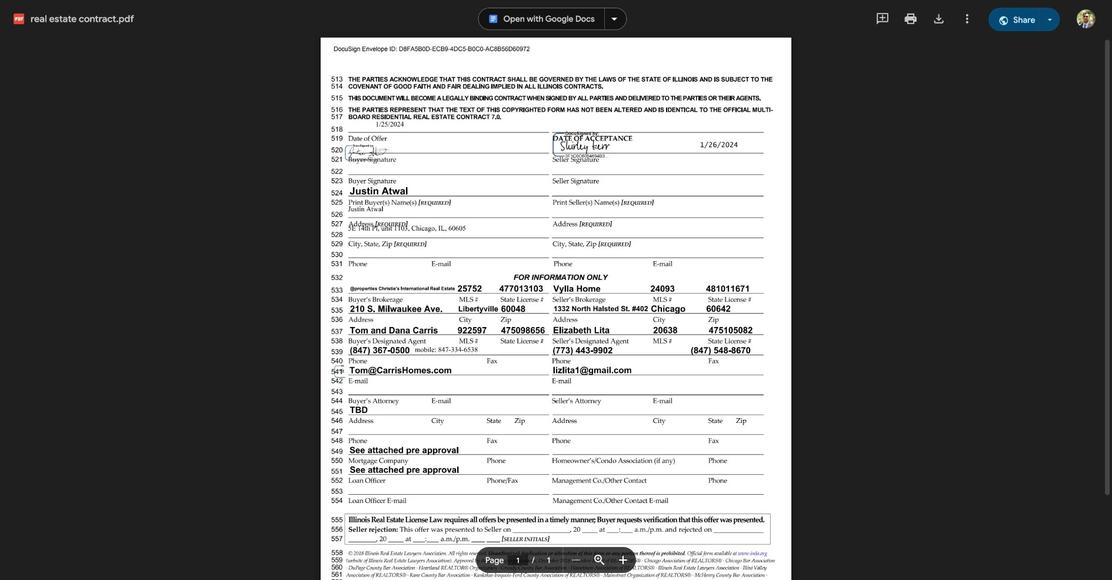 Task type: describe. For each thing, give the bounding box(es) containing it.
download image
[[932, 12, 946, 26]]

quick sharing actions image
[[1048, 19, 1053, 21]]

Page is 1 text field
[[508, 556, 529, 566]]

zoom in image
[[616, 554, 631, 568]]

page 1 of 1 element
[[476, 548, 563, 574]]

document inside showing viewer. element
[[321, 38, 792, 580]]

fit to width image
[[593, 554, 607, 568]]

print image
[[904, 12, 918, 26]]



Task type: vqa. For each thing, say whether or not it's contained in the screenshot.
Quick sharing actions Image
yes



Task type: locate. For each thing, give the bounding box(es) containing it.
document
[[321, 38, 792, 580]]

add a comment image
[[876, 12, 890, 26]]

showing viewer. element
[[0, 0, 1113, 580]]

application
[[0, 0, 1113, 580]]

pdf icon image
[[14, 14, 24, 24]]

share. anyone with the link. anyone who has the link can access. no sign-in required. image
[[999, 15, 1009, 26]]

zoom out image
[[569, 554, 583, 568]]

more actions image
[[961, 12, 975, 26]]



